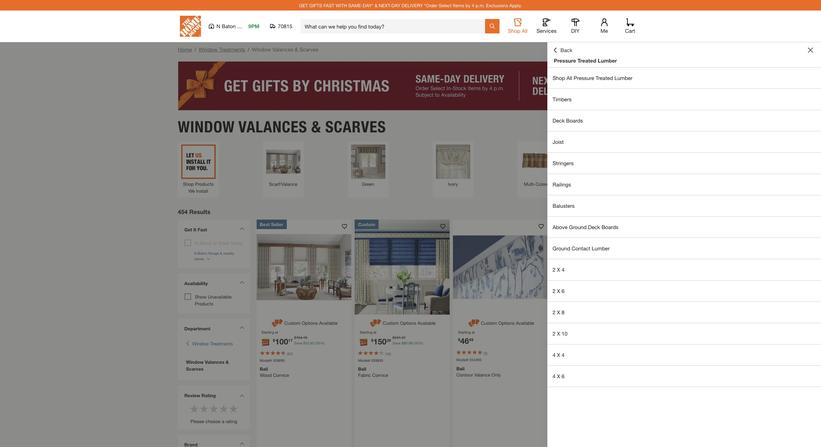 Task type: vqa. For each thing, say whether or not it's contained in the screenshot.
Fast
yes



Task type: locate. For each thing, give the bounding box(es) containing it.
1 vertical spatial lumber
[[615, 75, 633, 81]]

home
[[178, 46, 192, 52]]

starting up 46
[[458, 330, 471, 334]]

bali up fabric
[[358, 366, 366, 372]]

available
[[319, 320, 338, 326], [418, 320, 436, 326], [516, 320, 534, 326]]

scarf/valance image
[[266, 144, 301, 179]]

0 vertical spatial window valances & scarves
[[178, 117, 386, 136]]

starting for 150
[[360, 330, 372, 334]]

8
[[562, 309, 565, 315]]

0 vertical spatial deck
[[553, 117, 565, 124]]

ivory link
[[436, 144, 470, 187]]

1 horizontal spatial starting
[[360, 330, 372, 334]]

0 horizontal spatial bali
[[260, 366, 268, 372]]

2 cornice from the left
[[372, 372, 388, 378]]

shop up timbers
[[553, 75, 565, 81]]

custom options available for 100
[[284, 320, 338, 326]]

x down $ 10 97 - $ 11 30
[[557, 352, 560, 358]]

available for 100
[[319, 320, 338, 326]]

bali for 100
[[260, 366, 268, 372]]

rod pocket valance image
[[606, 144, 640, 179]]

%) right 98
[[419, 341, 423, 345]]

2 star symbol image from the left
[[199, 404, 209, 414]]

1 vertical spatial window valances & scarves
[[186, 359, 229, 372]]

2 for 2 x 4
[[553, 267, 556, 273]]

shop products we install image
[[181, 144, 216, 179]]

2 for 2 x 10
[[553, 331, 556, 337]]

/ down rouge
[[248, 47, 249, 52]]

custom for bali wood cornice
[[284, 320, 301, 326]]

0 horizontal spatial 35
[[316, 341, 320, 345]]

6 for 2 x 6
[[562, 288, 565, 294]]

x for 2 x 6
[[557, 288, 560, 294]]

model# 10299042x021bu
[[555, 365, 597, 369]]

0 horizontal spatial valance
[[475, 372, 490, 378]]

shop for shop all pressure treated lumber
[[553, 75, 565, 81]]

35 inside $ 154 . 10 save $ 53 . 93 ( 35 %)
[[316, 341, 320, 345]]

1 35 from the left
[[316, 341, 320, 345]]

services button
[[536, 18, 557, 34]]

shop inside shop products we install
[[183, 181, 194, 187]]

more options icon image up 150
[[369, 318, 383, 328]]

3 options from the left
[[499, 320, 515, 326]]

2 %) from the left
[[419, 341, 423, 345]]

1 more options icon image from the left
[[271, 318, 284, 328]]

35
[[316, 341, 320, 345], [415, 341, 419, 345]]

11
[[582, 339, 590, 348]]

cornice
[[273, 372, 289, 378], [372, 372, 388, 378]]

6 down model# 10299042x021bu
[[562, 373, 565, 379]]

1 save from the left
[[294, 341, 302, 345]]

1 vertical spatial 97
[[288, 352, 292, 356]]

2 horizontal spatial starting
[[458, 330, 471, 334]]

97 down the 17
[[288, 352, 292, 356]]

2 35 from the left
[[415, 341, 419, 345]]

river blue image
[[592, 319, 606, 333]]

1 6 from the top
[[562, 288, 565, 294]]

1 horizontal spatial starting at
[[360, 330, 377, 334]]

lumber for ground contact lumber
[[592, 245, 610, 251]]

bali inside bali fabric cornice
[[358, 366, 366, 372]]

valance inside eclipse canova blackout polyester curtain valance
[[555, 386, 571, 391]]

2 options from the left
[[400, 320, 416, 326]]

$ down 37
[[402, 341, 404, 345]]

window treatments link down department link
[[192, 340, 233, 347]]

more options icon image up starting at $ 46 49
[[467, 318, 481, 328]]

10 up 53
[[303, 335, 307, 340]]

x down model# 10299042x021bu
[[557, 373, 560, 379]]

1 horizontal spatial )
[[390, 352, 391, 356]]

home link
[[178, 46, 192, 52]]

all
[[522, 28, 528, 34], [567, 75, 572, 81]]

x up $ 10 97 - $ 11 30
[[557, 331, 560, 337]]

1 starting at from the left
[[261, 330, 278, 334]]

get
[[184, 227, 192, 232]]

2 x 10 link
[[548, 323, 821, 344]]

35 inside $ 231 . 37 save $ 80 . 98 ( 35 %)
[[415, 341, 419, 345]]

joist link
[[548, 131, 821, 152]]

at up 150
[[373, 330, 377, 334]]

1 horizontal spatial %)
[[419, 341, 423, 345]]

drawer close image
[[808, 48, 813, 53]]

ivory image
[[436, 144, 470, 179], [574, 319, 588, 333]]

items
[[453, 2, 464, 8]]

save down 154
[[294, 341, 302, 345]]

/ right the home
[[195, 47, 196, 52]]

me
[[601, 28, 608, 34]]

custom options available
[[284, 320, 338, 326], [383, 320, 436, 326], [481, 320, 534, 326]]

more options icon image up 100
[[271, 318, 284, 328]]

model# for bali fabric cornice
[[358, 358, 370, 362]]

$ right the 39
[[393, 335, 395, 340]]

/
[[195, 47, 196, 52], [248, 47, 249, 52]]

1 horizontal spatial available
[[418, 320, 436, 326]]

valance down canova
[[555, 386, 571, 391]]

ivory image right "burgundy" icon
[[574, 319, 588, 333]]

&
[[375, 2, 378, 8], [295, 46, 298, 52], [311, 117, 321, 136], [226, 359, 229, 365]]

cornice down 509893
[[372, 372, 388, 378]]

blackout
[[572, 379, 590, 385]]

0 horizontal spatial starting at
[[261, 330, 278, 334]]

2 horizontal spatial )
[[487, 351, 488, 355]]

0 horizontal spatial options
[[302, 320, 318, 326]]

0 vertical spatial valance
[[475, 372, 490, 378]]

6 up 8
[[562, 288, 565, 294]]

%) inside $ 154 . 10 save $ 53 . 93 ( 35 %)
[[320, 341, 325, 345]]

4 x 6
[[553, 373, 565, 379]]

chat now link
[[755, 319, 817, 332]]

70815
[[278, 23, 292, 29]]

( for bali fabric cornice
[[385, 352, 386, 356]]

1 vertical spatial boards
[[602, 224, 619, 230]]

at left store
[[213, 240, 217, 246]]

treated down pressure treated lumber
[[596, 75, 613, 81]]

1 vertical spatial shop
[[553, 75, 565, 81]]

railings link
[[548, 174, 821, 195]]

exclusions
[[486, 2, 508, 8]]

multi colored image
[[521, 144, 555, 179]]

2 up 2 x 6
[[553, 267, 556, 273]]

ground right above
[[569, 224, 587, 230]]

colored
[[536, 181, 552, 187]]

0 vertical spatial 6
[[562, 288, 565, 294]]

0 horizontal spatial deck
[[553, 117, 565, 124]]

x inside 4 x 4 'link'
[[557, 352, 560, 358]]

2 horizontal spatial shop
[[553, 75, 565, 81]]

0 vertical spatial all
[[522, 28, 528, 34]]

1 horizontal spatial 97
[[568, 340, 572, 345]]

( inside $ 231 . 37 save $ 80 . 98 ( 35 %)
[[414, 341, 415, 345]]

bali inside bali contour valance only
[[457, 366, 465, 371]]

unavailable
[[208, 294, 232, 300]]

cornice for 150
[[372, 372, 388, 378]]

balusters
[[553, 203, 575, 209]]

at up '49'
[[472, 330, 475, 334]]

1 vertical spatial products
[[195, 301, 213, 306]]

lumber
[[598, 57, 617, 64], [615, 75, 633, 81], [592, 245, 610, 251]]

%) right 93
[[320, 341, 325, 345]]

1 vertical spatial treated
[[596, 75, 613, 81]]

0 vertical spatial ivory image
[[436, 144, 470, 179]]

canova
[[555, 379, 571, 385]]

2 6 from the top
[[562, 373, 565, 379]]

treatments down n baton rouge
[[219, 46, 245, 52]]

x up 2 x 6
[[557, 267, 560, 273]]

starting at for 100
[[261, 330, 278, 334]]

2 horizontal spatial custom options available
[[481, 320, 534, 326]]

options for 100
[[302, 320, 318, 326]]

1 horizontal spatial /
[[248, 47, 249, 52]]

in
[[195, 240, 199, 246]]

5 x from the top
[[557, 352, 560, 358]]

star symbol image up please
[[189, 404, 199, 414]]

treated up shop all pressure treated lumber
[[578, 57, 597, 64]]

custom for bali fabric cornice
[[383, 320, 399, 326]]

1 horizontal spatial ivory image
[[574, 319, 588, 333]]

0 horizontal spatial available
[[319, 320, 338, 326]]

0 horizontal spatial save
[[294, 341, 302, 345]]

0 vertical spatial pressure
[[554, 57, 576, 64]]

2 inside "link"
[[553, 288, 556, 294]]

pressure down back
[[554, 57, 576, 64]]

fabric cornice image
[[355, 220, 450, 315]]

2 vertical spatial shop
[[183, 181, 194, 187]]

cornice inside bali wood cornice
[[273, 372, 289, 378]]

bali up wood
[[260, 366, 268, 372]]

1 horizontal spatial more options icon image
[[369, 318, 383, 328]]

products down show
[[195, 301, 213, 306]]

1 vertical spatial 6
[[562, 373, 565, 379]]

burgundy image
[[556, 319, 570, 333]]

save inside $ 154 . 10 save $ 53 . 93 ( 35 %)
[[294, 341, 302, 345]]

%) for 150
[[419, 341, 423, 345]]

1 / from the left
[[195, 47, 196, 52]]

1 horizontal spatial valance
[[555, 386, 571, 391]]

green image
[[351, 144, 385, 179]]

ground left the "contact" in the right bottom of the page
[[553, 245, 570, 251]]

x inside 2 x 4 link
[[557, 267, 560, 273]]

0 vertical spatial 97
[[568, 340, 572, 345]]

2 available from the left
[[418, 320, 436, 326]]

starting at up 150
[[360, 330, 377, 334]]

2 horizontal spatial available
[[516, 320, 534, 326]]

shop inside menu
[[553, 75, 565, 81]]

save down 231
[[393, 341, 401, 345]]

3 more options icon image from the left
[[467, 318, 481, 328]]

2 left 8
[[553, 309, 556, 315]]

day
[[392, 2, 401, 8]]

1 horizontal spatial 35
[[415, 341, 419, 345]]

cornice down the 509895
[[273, 372, 289, 378]]

cornice inside bali fabric cornice
[[372, 372, 388, 378]]

stringers
[[553, 160, 574, 166]]

in stock at store today
[[195, 240, 243, 246]]

) down the 17
[[292, 352, 293, 356]]

deck up ground contact lumber
[[588, 224, 600, 230]]

x for 4 x 6
[[557, 373, 560, 379]]

chocolate image
[[628, 319, 642, 333]]

more options icon image
[[271, 318, 284, 328], [369, 318, 383, 328], [467, 318, 481, 328]]

0 horizontal spatial scarves
[[186, 366, 204, 372]]

1 horizontal spatial bali
[[358, 366, 366, 372]]

3 custom options available from the left
[[481, 320, 534, 326]]

window treatments link down n
[[199, 46, 245, 52]]

more options icon image for 150
[[369, 318, 383, 328]]

star symbol image up a
[[219, 404, 229, 414]]

model# up the "eclipse"
[[555, 365, 567, 369]]

1 custom options available from the left
[[284, 320, 338, 326]]

all inside button
[[522, 28, 528, 34]]

2 / from the left
[[248, 47, 249, 52]]

model# left 554260 at the bottom of page
[[457, 358, 469, 362]]

select
[[439, 2, 452, 8]]

valances
[[272, 46, 293, 52], [238, 117, 307, 136], [205, 359, 224, 365]]

starting for 100
[[261, 330, 274, 334]]

department link
[[181, 322, 247, 335]]

custom options available for 150
[[383, 320, 436, 326]]

x inside 2 x 6 "link"
[[557, 288, 560, 294]]

1 horizontal spatial shop
[[508, 28, 521, 34]]

1 vertical spatial deck
[[588, 224, 600, 230]]

shop products we install link
[[181, 144, 216, 194]]

valance
[[475, 372, 490, 378], [555, 386, 571, 391]]

2 horizontal spatial bali
[[457, 366, 465, 371]]

1 vertical spatial ivory image
[[574, 319, 588, 333]]

.
[[302, 335, 303, 340], [401, 335, 402, 340], [309, 341, 310, 345], [408, 341, 409, 345]]

1 2 from the top
[[553, 267, 556, 273]]

1 horizontal spatial save
[[393, 341, 401, 345]]

2 more options icon image from the left
[[369, 318, 383, 328]]

) up bali contour valance only
[[487, 351, 488, 355]]

products up install
[[195, 181, 214, 187]]

n baton rouge
[[217, 23, 253, 29]]

review rating
[[184, 393, 216, 398]]

window treatments link
[[199, 46, 245, 52], [192, 340, 233, 347]]

shop
[[508, 28, 521, 34], [553, 75, 565, 81], [183, 181, 194, 187]]

2 custom options available from the left
[[383, 320, 436, 326]]

0 vertical spatial scarves
[[300, 46, 318, 52]]

97 left -
[[568, 340, 572, 345]]

2 starting at from the left
[[360, 330, 377, 334]]

starting
[[261, 330, 274, 334], [360, 330, 372, 334], [458, 330, 471, 334]]

star symbol image up the rating
[[229, 404, 239, 414]]

1 vertical spatial valance
[[555, 386, 571, 391]]

1 available from the left
[[319, 320, 338, 326]]

6 x from the top
[[557, 373, 560, 379]]

model# left 509893
[[358, 358, 370, 362]]

35 right 98
[[415, 341, 419, 345]]

deck up joist
[[553, 117, 565, 124]]

4 up 4 x 6
[[553, 352, 556, 358]]

10299042x021bu
[[568, 365, 597, 369]]

shop up we
[[183, 181, 194, 187]]

%) inside $ 231 . 37 save $ 80 . 98 ( 35 %)
[[419, 341, 423, 345]]

4 2 from the top
[[553, 331, 556, 337]]

shop inside button
[[508, 28, 521, 34]]

2 up 2 x 8
[[553, 288, 556, 294]]

$ left 93
[[303, 341, 305, 345]]

show unavailable products
[[195, 294, 232, 306]]

all inside menu
[[567, 75, 572, 81]]

3 starting from the left
[[458, 330, 471, 334]]

back button
[[553, 47, 573, 53]]

boards
[[566, 117, 583, 124], [602, 224, 619, 230]]

1 horizontal spatial all
[[567, 75, 572, 81]]

x left 8
[[557, 309, 560, 315]]

starting up the $ 100 17
[[261, 330, 274, 334]]

model# for eclipse canova blackout polyester curtain valance
[[555, 365, 567, 369]]

4 star symbol image from the left
[[229, 404, 239, 414]]

0 horizontal spatial starting
[[261, 330, 274, 334]]

0 horizontal spatial cornice
[[273, 372, 289, 378]]

49
[[469, 337, 474, 342]]

$ right the 17
[[294, 335, 296, 340]]

0 horizontal spatial all
[[522, 28, 528, 34]]

) down the 39
[[390, 352, 391, 356]]

3 star symbol image from the left
[[219, 404, 229, 414]]

save inside $ 231 . 37 save $ 80 . 98 ( 35 %)
[[393, 341, 401, 345]]

0 vertical spatial treated
[[578, 57, 597, 64]]

menu
[[548, 68, 821, 387]]

x inside 4 x 6 link
[[557, 373, 560, 379]]

35 for 150
[[415, 341, 419, 345]]

shop down the 'apply.'
[[508, 28, 521, 34]]

$
[[294, 335, 296, 340], [393, 335, 395, 340], [458, 337, 460, 342], [273, 338, 275, 343], [371, 338, 374, 343], [557, 340, 559, 345], [579, 340, 582, 345], [303, 341, 305, 345], [402, 341, 404, 345]]

valance left only
[[475, 372, 490, 378]]

$ 150 39
[[371, 337, 391, 346]]

star symbol image
[[189, 404, 199, 414], [199, 404, 209, 414], [219, 404, 229, 414], [229, 404, 239, 414]]

$ down 2 x 10
[[557, 340, 559, 345]]

0 vertical spatial lumber
[[598, 57, 617, 64]]

2 starting from the left
[[360, 330, 372, 334]]

window inside window valances & scarves
[[186, 359, 204, 365]]

9pm
[[248, 23, 260, 29]]

10 up $ 10 97 - $ 11 30
[[562, 331, 568, 337]]

starting at $ 46 49
[[458, 330, 475, 346]]

best
[[260, 221, 270, 227]]

2 save from the left
[[393, 341, 401, 345]]

4 x from the top
[[557, 331, 560, 337]]

x inside 2 x 8 link
[[557, 309, 560, 315]]

) for 150
[[390, 352, 391, 356]]

1 horizontal spatial cornice
[[372, 372, 388, 378]]

1 vertical spatial pressure
[[574, 75, 594, 81]]

bali inside bali wood cornice
[[260, 366, 268, 372]]

0 vertical spatial valances
[[272, 46, 293, 52]]

pressure down pressure treated lumber
[[574, 75, 594, 81]]

pressure treated lumber
[[554, 57, 617, 64]]

4 up 2 x 6
[[562, 267, 565, 273]]

rating
[[202, 393, 216, 398]]

0 horizontal spatial boards
[[566, 117, 583, 124]]

all left the services
[[522, 28, 528, 34]]

$ left the 39
[[371, 338, 374, 343]]

3 2 from the top
[[553, 309, 556, 315]]

$ left the 17
[[273, 338, 275, 343]]

2 vertical spatial valances
[[205, 359, 224, 365]]

products
[[195, 181, 214, 187], [195, 301, 213, 306]]

bali up contour
[[457, 366, 465, 371]]

3 x from the top
[[557, 309, 560, 315]]

1 vertical spatial all
[[567, 75, 572, 81]]

x for 2 x 8
[[557, 309, 560, 315]]

0 horizontal spatial ivory image
[[436, 144, 470, 179]]

1 horizontal spatial scarves
[[300, 46, 318, 52]]

multi-colored
[[524, 181, 552, 187]]

starting at for 150
[[360, 330, 377, 334]]

ivory image up 'ivory' on the top right of page
[[436, 144, 470, 179]]

1 cornice from the left
[[273, 372, 289, 378]]

2 horizontal spatial more options icon image
[[467, 318, 481, 328]]

2 horizontal spatial options
[[499, 320, 515, 326]]

1 horizontal spatial custom options available
[[383, 320, 436, 326]]

454
[[178, 208, 188, 215]]

1 horizontal spatial deck
[[588, 224, 600, 230]]

bali for 150
[[358, 366, 366, 372]]

options
[[302, 320, 318, 326], [400, 320, 416, 326], [499, 320, 515, 326]]

model# left the 509895
[[260, 358, 272, 362]]

custom
[[358, 221, 375, 227], [284, 320, 301, 326], [383, 320, 399, 326], [481, 320, 497, 326]]

starting up $ 150 39
[[360, 330, 372, 334]]

1 horizontal spatial options
[[400, 320, 416, 326]]

1 %) from the left
[[320, 341, 325, 345]]

2 x from the top
[[557, 288, 560, 294]]

x inside 2 x 10 link
[[557, 331, 560, 337]]

6 inside "link"
[[562, 288, 565, 294]]

star symbol image down review rating link
[[199, 404, 209, 414]]

2 horizontal spatial scarves
[[325, 117, 386, 136]]

2 vertical spatial lumber
[[592, 245, 610, 251]]

all up timbers
[[567, 75, 572, 81]]

0 horizontal spatial /
[[195, 47, 196, 52]]

1 x from the top
[[557, 267, 560, 273]]

1 starting from the left
[[261, 330, 274, 334]]

0 horizontal spatial %)
[[320, 341, 325, 345]]

available for 150
[[418, 320, 436, 326]]

2 left "burgundy" icon
[[553, 331, 556, 337]]

now
[[788, 323, 799, 328]]

$ right -
[[579, 340, 582, 345]]

eclipse
[[555, 373, 571, 378]]

0 vertical spatial products
[[195, 181, 214, 187]]

0 vertical spatial boards
[[566, 117, 583, 124]]

at
[[213, 240, 217, 246], [275, 330, 278, 334], [373, 330, 377, 334], [472, 330, 475, 334]]

35 right 93
[[316, 341, 320, 345]]

0 horizontal spatial )
[[292, 352, 293, 356]]

$ left '49'
[[458, 337, 460, 342]]

custom for bali contour valance only
[[481, 320, 497, 326]]

0 horizontal spatial more options icon image
[[271, 318, 284, 328]]

starting at up 100
[[261, 330, 278, 334]]

2 vertical spatial scarves
[[186, 366, 204, 372]]

show unavailable products link
[[195, 294, 232, 306]]

0 horizontal spatial shop
[[183, 181, 194, 187]]

railings
[[553, 181, 571, 188]]

deck boards link
[[548, 110, 821, 131]]

0 vertical spatial shop
[[508, 28, 521, 34]]

0 horizontal spatial custom options available
[[284, 320, 338, 326]]

deck inside 'above ground deck boards' link
[[588, 224, 600, 230]]

diy
[[571, 28, 580, 34]]

with
[[336, 2, 347, 8]]

treatments down department link
[[210, 341, 233, 346]]

canova blackout polyester curtain valance image
[[552, 220, 647, 315]]

x up 2 x 8
[[557, 288, 560, 294]]

star symbol image
[[209, 404, 219, 414]]

1 vertical spatial ground
[[553, 245, 570, 251]]

availability
[[184, 281, 208, 286]]

1 options from the left
[[302, 320, 318, 326]]

2 2 from the top
[[553, 288, 556, 294]]



Task type: describe. For each thing, give the bounding box(es) containing it.
department
[[184, 326, 210, 331]]

today
[[231, 240, 243, 246]]

products inside the show unavailable products
[[195, 301, 213, 306]]

model# 509893
[[358, 358, 383, 362]]

joist
[[553, 139, 564, 145]]

) for 100
[[292, 352, 293, 356]]

review rating link
[[184, 392, 227, 399]]

154
[[296, 335, 302, 340]]

shop all
[[508, 28, 528, 34]]

37
[[402, 335, 406, 340]]

0 vertical spatial window treatments link
[[199, 46, 245, 52]]

rouge
[[237, 23, 253, 29]]

contour
[[457, 372, 473, 378]]

please choose a rating
[[191, 419, 237, 424]]

1 vertical spatial window treatments link
[[192, 340, 233, 347]]

shop for shop products we install
[[183, 181, 194, 187]]

more options icon image for 100
[[271, 318, 284, 328]]

shop all pressure treated lumber
[[553, 75, 633, 81]]

231
[[395, 335, 401, 340]]

1 star symbol image from the left
[[189, 404, 199, 414]]

contact
[[572, 245, 591, 251]]

10 down 2 x 10
[[559, 339, 568, 348]]

all for shop all
[[522, 28, 528, 34]]

same-
[[348, 2, 363, 8]]

valance inside bali contour valance only
[[475, 372, 490, 378]]

cornice for 100
[[273, 372, 289, 378]]

window treatments
[[192, 341, 233, 346]]

98
[[409, 341, 413, 345]]

ground contact lumber
[[553, 245, 610, 251]]

35 for 100
[[316, 341, 320, 345]]

me button
[[594, 18, 615, 34]]

( for bali contour valance only
[[484, 351, 485, 355]]

at up 100
[[275, 330, 278, 334]]

back
[[561, 47, 573, 53]]

services
[[537, 28, 557, 34]]

deck inside deck boards 'link'
[[553, 117, 565, 124]]

4 x 4 link
[[548, 345, 821, 366]]

ground contact lumber link
[[548, 238, 821, 259]]

2 for 2 x 8
[[553, 309, 556, 315]]

$ inside $ 150 39
[[371, 338, 374, 343]]

all for shop all pressure treated lumber
[[567, 75, 572, 81]]

1 vertical spatial scarves
[[325, 117, 386, 136]]

bali wood cornice
[[260, 366, 289, 378]]

shop for shop all
[[508, 28, 521, 34]]

at inside starting at $ 46 49
[[472, 330, 475, 334]]

& inside window valances & scarves
[[226, 359, 229, 365]]

4 x 4
[[553, 352, 565, 358]]

100
[[275, 337, 288, 346]]

multi-colored link
[[521, 144, 555, 187]]

choose
[[206, 419, 221, 424]]

509893
[[371, 358, 383, 362]]

boards inside 'link'
[[566, 117, 583, 124]]

( 97 )
[[287, 352, 293, 356]]

save for 150
[[393, 341, 401, 345]]

rating
[[226, 419, 237, 424]]

2 x 6 link
[[548, 281, 821, 302]]

70815 button
[[270, 23, 293, 30]]

$ 231 . 37 save $ 80 . 98 ( 35 %)
[[393, 335, 423, 345]]

2 x 4
[[553, 267, 565, 273]]

contour valance only image
[[453, 220, 548, 315]]

( 3 )
[[484, 351, 488, 355]]

3 available from the left
[[516, 320, 534, 326]]

ivory
[[448, 181, 458, 187]]

$ 100 17
[[273, 337, 293, 346]]

get gifts fast with same-day* & next-day delivery *order select items by 4 p.m. exclusions apply.
[[299, 2, 522, 8]]

2 x 10
[[553, 331, 568, 337]]

( for bali wood cornice
[[287, 352, 288, 356]]

starting inside starting at $ 46 49
[[458, 330, 471, 334]]

30
[[590, 340, 595, 345]]

model# for bali wood cornice
[[260, 358, 272, 362]]

menu containing shop all pressure treated lumber
[[548, 68, 821, 387]]

get it fast
[[184, 227, 207, 232]]

39
[[387, 338, 391, 343]]

150
[[374, 337, 387, 346]]

save for 100
[[294, 341, 302, 345]]

it
[[193, 227, 196, 232]]

curtain
[[612, 379, 627, 385]]

1 horizontal spatial boards
[[602, 224, 619, 230]]

4 right by
[[472, 2, 474, 8]]

model# 509895
[[260, 358, 285, 362]]

( inside $ 154 . 10 save $ 53 . 93 ( 35 %)
[[315, 341, 316, 345]]

diy button
[[565, 18, 586, 34]]

seller
[[271, 221, 283, 227]]

80
[[404, 341, 408, 345]]

2 x 6
[[553, 288, 565, 294]]

pressure inside menu
[[574, 75, 594, 81]]

wood
[[260, 372, 272, 378]]

install
[[196, 188, 208, 194]]

1 vertical spatial treatments
[[210, 341, 233, 346]]

scarves inside window valances & scarves link
[[186, 366, 204, 372]]

products inside shop products we install
[[195, 181, 214, 187]]

deck boards
[[553, 117, 583, 124]]

we
[[189, 188, 195, 194]]

the home depot logo image
[[180, 16, 201, 37]]

6 for 4 x 6
[[562, 373, 565, 379]]

n
[[217, 23, 220, 29]]

model# for bali contour valance only
[[457, 358, 469, 362]]

options for 150
[[400, 320, 416, 326]]

$ 10 97 - $ 11 30
[[557, 339, 595, 348]]

4 down $ 10 97 - $ 11 30
[[562, 352, 565, 358]]

lumber for pressure treated lumber
[[598, 57, 617, 64]]

1 vertical spatial valances
[[238, 117, 307, 136]]

454 results
[[178, 208, 210, 215]]

timbers
[[553, 96, 572, 102]]

46
[[460, 336, 469, 346]]

0 horizontal spatial 97
[[288, 352, 292, 356]]

10 inside menu
[[562, 331, 568, 337]]

0 vertical spatial ground
[[569, 224, 587, 230]]

eclipse canova blackout polyester curtain valance
[[555, 373, 627, 391]]

*order
[[424, 2, 438, 8]]

gold image
[[610, 319, 624, 333]]

model# 554260
[[457, 358, 482, 362]]

day*
[[363, 2, 373, 8]]

x for 4 x 4
[[557, 352, 560, 358]]

shop products we install
[[183, 181, 214, 194]]

fast
[[324, 2, 335, 8]]

bali fabric cornice
[[358, 366, 388, 378]]

p.m.
[[476, 2, 485, 8]]

treated inside menu
[[596, 75, 613, 81]]

window valances & scarves link
[[184, 359, 243, 372]]

x for 2 x 4
[[557, 267, 560, 273]]

next-
[[379, 2, 392, 8]]

97 inside $ 10 97 - $ 11 30
[[568, 340, 572, 345]]

cart link
[[623, 18, 638, 34]]

sponsored banner image
[[178, 61, 643, 110]]

0 vertical spatial treatments
[[219, 46, 245, 52]]

valances inside window valances & scarves
[[205, 359, 224, 365]]

x for 2 x 10
[[557, 331, 560, 337]]

$ inside the $ 100 17
[[273, 338, 275, 343]]

best seller
[[260, 221, 283, 227]]

2 x 8 link
[[548, 302, 821, 323]]

-
[[574, 339, 577, 348]]

What can we help you find today? search field
[[305, 19, 485, 33]]

gifts
[[309, 2, 322, 8]]

chat now
[[774, 323, 799, 328]]

wood cornice image
[[257, 220, 352, 315]]

%) for 100
[[320, 341, 325, 345]]

4 down 4 x 4
[[553, 373, 556, 379]]

$ inside starting at $ 46 49
[[458, 337, 460, 342]]

chat
[[774, 323, 786, 328]]

a
[[222, 419, 224, 424]]

3
[[485, 351, 487, 355]]

2 x 4 link
[[548, 259, 821, 280]]

home / window treatments / window valances & scarves
[[178, 46, 318, 52]]

10 inside $ 154 . 10 save $ 53 . 93 ( 35 %)
[[303, 335, 307, 340]]

stock
[[200, 240, 212, 246]]

feedback link image
[[813, 111, 821, 146]]

2 for 2 x 6
[[553, 288, 556, 294]]

timbers link
[[548, 89, 821, 110]]

in stock at store today link
[[195, 240, 243, 246]]



